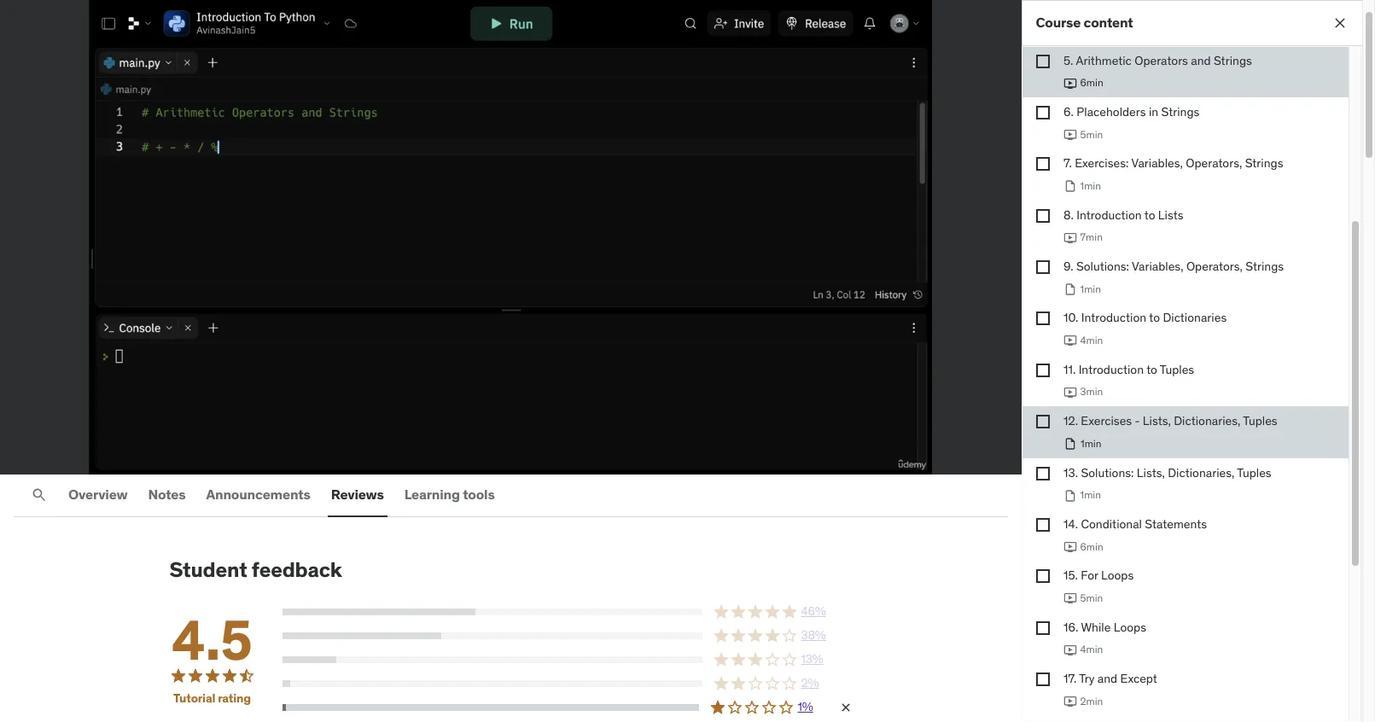 Task type: vqa. For each thing, say whether or not it's contained in the screenshot.


Task type: locate. For each thing, give the bounding box(es) containing it.
7.
[[1064, 156, 1072, 171]]

variables, for exercises:
[[1131, 156, 1183, 171]]

1 vertical spatial introduction
[[1081, 310, 1146, 326]]

dictionaries, up 13. solutions: lists, dictionaries, tuples
[[1174, 413, 1241, 429]]

17. try and except
[[1064, 671, 1157, 686]]

8.
[[1064, 207, 1074, 223]]

xsmall image for 16.
[[1036, 621, 1050, 635]]

subtitles image
[[889, 445, 910, 465]]

1min right start solutions: variables, operators, strings icon
[[1081, 282, 1102, 295]]

1 1min from the top
[[1081, 179, 1102, 192]]

1 vertical spatial to
[[1149, 310, 1160, 326]]

operators, for 7. exercises: variables, operators, strings
[[1186, 156, 1242, 171]]

1 horizontal spatial and
[[1191, 53, 1211, 68]]

stop arithmetic operators and strings image
[[1064, 76, 1077, 90]]

46%
[[801, 603, 826, 619]]

xsmall image for 11. introduction to tuples
[[1036, 364, 1050, 377]]

16. while loops
[[1064, 620, 1146, 635]]

dictionaries
[[1163, 310, 1227, 326]]

4min
[[1081, 334, 1104, 347], [1081, 643, 1104, 656]]

1 vertical spatial solutions:
[[1081, 465, 1134, 480]]

2% button
[[282, 675, 852, 692]]

xsmall image left 16. at the right of the page
[[1036, 621, 1050, 635]]

dictionaries, up statements
[[1168, 465, 1235, 480]]

solutions: for lists,
[[1081, 465, 1134, 480]]

rating
[[218, 691, 251, 706]]

to for tuples
[[1146, 362, 1157, 377]]

to left lists
[[1144, 207, 1155, 223]]

1 5min from the top
[[1081, 128, 1103, 140]]

6. placeholders in strings
[[1064, 104, 1200, 119]]

xsmall image left "8."
[[1036, 209, 1050, 223]]

5min
[[1081, 128, 1103, 140], [1081, 592, 1103, 604]]

2 xsmall image from the top
[[1036, 364, 1050, 377]]

1 vertical spatial and
[[1098, 671, 1117, 686]]

introduction for 11.
[[1079, 362, 1144, 377]]

loops right while
[[1114, 620, 1146, 635]]

xsmall image for 7.
[[1036, 157, 1050, 171]]

variables, for solutions:
[[1132, 259, 1183, 274]]

tuples
[[1160, 362, 1194, 377], [1243, 413, 1277, 429], [1237, 465, 1272, 480]]

2 6min from the top
[[1081, 540, 1104, 553]]

2 operators, from the top
[[1186, 259, 1243, 274]]

notes
[[148, 486, 186, 503]]

xsmall image
[[1036, 54, 1050, 68], [1036, 157, 1050, 171], [1036, 209, 1050, 223], [1036, 260, 1050, 274], [1036, 312, 1050, 326], [1036, 415, 1050, 429], [1036, 467, 1050, 480], [1036, 518, 1050, 532], [1036, 621, 1050, 635], [1036, 673, 1050, 686], [839, 701, 852, 714]]

7. exercises: variables, operators, strings
[[1064, 156, 1283, 171]]

in
[[1149, 104, 1158, 119]]

variables, down in
[[1131, 156, 1183, 171]]

1 vertical spatial variables,
[[1132, 259, 1183, 274]]

0 vertical spatial 5min
[[1081, 128, 1103, 140]]

2 vertical spatial tuples
[[1237, 465, 1272, 480]]

to left dictionaries
[[1149, 310, 1160, 326]]

2 4min from the top
[[1081, 643, 1104, 656]]

start solutions: variables, operators, strings image
[[1064, 283, 1077, 296]]

1 vertical spatial loops
[[1114, 620, 1146, 635]]

xsmall image for 10.
[[1036, 312, 1050, 326]]

0 vertical spatial 4min
[[1081, 334, 1104, 347]]

course
[[1036, 14, 1081, 31]]

xsmall image for 12.
[[1036, 415, 1050, 429]]

3 1min from the top
[[1081, 437, 1102, 450]]

8. introduction to lists
[[1064, 207, 1183, 223]]

11. introduction to tuples
[[1064, 362, 1194, 377]]

variables, up the 10. introduction to dictionaries
[[1132, 259, 1183, 274]]

loops
[[1101, 568, 1134, 583], [1114, 620, 1146, 635]]

1 xsmall image from the top
[[1036, 106, 1050, 119]]

2 5min from the top
[[1081, 592, 1103, 604]]

solutions: down 7min
[[1076, 259, 1129, 274]]

3 xsmall image from the top
[[1036, 570, 1050, 583]]

dictionaries,
[[1174, 413, 1241, 429], [1168, 465, 1235, 480]]

4min right "play introduction to dictionaries" image
[[1081, 334, 1104, 347]]

6min for conditional
[[1081, 540, 1104, 553]]

xsmall image left 7.
[[1036, 157, 1050, 171]]

0 vertical spatial 6min
[[1081, 76, 1104, 89]]

16.
[[1064, 620, 1078, 635]]

6min right "stop arithmetic operators and strings" image
[[1081, 76, 1104, 89]]

5min right play placeholders in strings icon
[[1081, 128, 1103, 140]]

xsmall image for 9.
[[1036, 260, 1050, 274]]

1min right start exercises: variables, operators, strings icon
[[1081, 179, 1102, 192]]

reviews button
[[328, 475, 387, 516]]

learning
[[404, 486, 460, 503]]

settings image
[[922, 445, 942, 465]]

xsmall image right 1%
[[839, 701, 852, 714]]

1 vertical spatial operators,
[[1186, 259, 1243, 274]]

2 vertical spatial xsmall image
[[1036, 570, 1050, 583]]

except
[[1120, 671, 1157, 686]]

for
[[1081, 568, 1098, 583]]

announcements button
[[203, 475, 314, 516]]

xsmall image left 12.
[[1036, 415, 1050, 429]]

xsmall image left 10.
[[1036, 312, 1050, 326]]

lists,
[[1143, 413, 1171, 429], [1137, 465, 1165, 480]]

to for dictionaries
[[1149, 310, 1160, 326]]

xsmall image left 5.
[[1036, 54, 1050, 68]]

0 vertical spatial dictionaries,
[[1174, 413, 1241, 429]]

0 vertical spatial solutions:
[[1076, 259, 1129, 274]]

9.
[[1064, 259, 1073, 274]]

play introduction to tuples image
[[1064, 386, 1077, 399]]

12. exercises - lists, dictionaries, tuples
[[1064, 413, 1277, 429]]

6min
[[1081, 76, 1104, 89], [1081, 540, 1104, 553]]

xsmall image left 6.
[[1036, 106, 1050, 119]]

xsmall image left 11.
[[1036, 364, 1050, 377]]

1 4min from the top
[[1081, 334, 1104, 347]]

loops for 15. for loops
[[1101, 568, 1134, 583]]

strings for 7. exercises: variables, operators, strings
[[1245, 156, 1283, 171]]

course content
[[1036, 14, 1134, 31]]

solutions:
[[1076, 259, 1129, 274], [1081, 465, 1134, 480]]

introduction up 3min
[[1079, 362, 1144, 377]]

1 vertical spatial 4min
[[1081, 643, 1104, 656]]

2min
[[1081, 695, 1103, 707]]

9. solutions: variables, operators, strings
[[1064, 259, 1284, 274]]

2 1min from the top
[[1081, 282, 1102, 295]]

2 vertical spatial introduction
[[1079, 362, 1144, 377]]

conditional
[[1081, 516, 1142, 532]]

loops right for at the bottom
[[1101, 568, 1134, 583]]

xsmall image left 9. on the top right
[[1036, 260, 1050, 274]]

strings
[[1214, 53, 1252, 68], [1161, 104, 1200, 119], [1245, 156, 1283, 171], [1246, 259, 1284, 274]]

variables,
[[1131, 156, 1183, 171], [1132, 259, 1183, 274]]

-
[[1135, 413, 1140, 429]]

and right operators
[[1191, 53, 1211, 68]]

xsmall image left 14.
[[1036, 518, 1050, 532]]

38%
[[801, 627, 826, 643]]

lists, down -
[[1137, 465, 1165, 480]]

2%
[[801, 675, 819, 691]]

xsmall image left 17.
[[1036, 673, 1050, 686]]

operators,
[[1186, 156, 1242, 171], [1186, 259, 1243, 274]]

xsmall image left 13.
[[1036, 467, 1050, 480]]

2 vertical spatial to
[[1146, 362, 1157, 377]]

1 operators, from the top
[[1186, 156, 1242, 171]]

1 6min from the top
[[1081, 76, 1104, 89]]

introduction
[[1077, 207, 1142, 223], [1081, 310, 1146, 326], [1079, 362, 1144, 377]]

3min
[[1081, 385, 1104, 398]]

and
[[1191, 53, 1211, 68], [1098, 671, 1117, 686]]

0 vertical spatial variables,
[[1131, 156, 1183, 171]]

xsmall image left 15.
[[1036, 570, 1050, 583]]

to
[[1144, 207, 1155, 223], [1149, 310, 1160, 326], [1146, 362, 1157, 377]]

xsmall image for 13.
[[1036, 467, 1050, 480]]

start exercises: variables, operators, strings image
[[1064, 179, 1077, 193]]

0 vertical spatial operators,
[[1186, 156, 1242, 171]]

introduction up 7min
[[1077, 207, 1142, 223]]

1 vertical spatial 6min
[[1081, 540, 1104, 553]]

1 vertical spatial xsmall image
[[1036, 364, 1050, 377]]

1min
[[1081, 179, 1102, 192], [1081, 282, 1102, 295], [1081, 437, 1102, 450], [1081, 488, 1102, 501]]

xsmall image for 6. placeholders in strings
[[1036, 106, 1050, 119]]

0 horizontal spatial and
[[1098, 671, 1117, 686]]

1%
[[798, 699, 813, 714]]

15.
[[1064, 568, 1078, 583]]

to down the 10. introduction to dictionaries
[[1146, 362, 1157, 377]]

5min for for
[[1081, 592, 1103, 604]]

1min right start solutions: lists, dictionaries, tuples image
[[1081, 488, 1102, 501]]

and right "try" on the right of the page
[[1098, 671, 1117, 686]]

solutions: right 13.
[[1081, 465, 1134, 480]]

1x button
[[75, 440, 116, 469]]

0 vertical spatial and
[[1191, 53, 1211, 68]]

4min right play while loops icon
[[1081, 643, 1104, 656]]

6.
[[1064, 104, 1074, 119]]

4 1min from the top
[[1081, 488, 1102, 501]]

0 vertical spatial xsmall image
[[1036, 106, 1050, 119]]

xsmall image
[[1036, 106, 1050, 119], [1036, 364, 1050, 377], [1036, 570, 1050, 583]]

play while loops image
[[1064, 643, 1077, 657]]

6min right play conditional statements image
[[1081, 540, 1104, 553]]

introduction right 10.
[[1081, 310, 1146, 326]]

0 vertical spatial introduction
[[1077, 207, 1142, 223]]

10.
[[1064, 310, 1078, 326]]

lists, right -
[[1143, 413, 1171, 429]]

0 vertical spatial to
[[1144, 207, 1155, 223]]

0 vertical spatial tuples
[[1160, 362, 1194, 377]]

tutorial
[[173, 691, 215, 706]]

1 vertical spatial 5min
[[1081, 592, 1103, 604]]

0 vertical spatial loops
[[1101, 568, 1134, 583]]

5min right play for loops image
[[1081, 592, 1103, 604]]

tutorial rating
[[173, 691, 251, 706]]

strings for 5. arithmetic operators and strings
[[1214, 53, 1252, 68]]

1min right start exercises - lists, dictionaries, tuples icon
[[1081, 437, 1102, 450]]



Task type: describe. For each thing, give the bounding box(es) containing it.
close course content sidebar image
[[1332, 15, 1349, 32]]

try
[[1079, 671, 1095, 686]]

10. introduction to dictionaries
[[1064, 310, 1227, 326]]

reviews
[[331, 486, 384, 503]]

student feedback
[[169, 557, 342, 583]]

play introduction to lists image
[[1064, 231, 1077, 245]]

content
[[1084, 14, 1134, 31]]

play placeholders in strings image
[[1064, 128, 1077, 142]]

4min for while
[[1081, 643, 1104, 656]]

1min for 12.
[[1081, 437, 1102, 450]]

12.
[[1064, 413, 1078, 429]]

xsmall image for 14.
[[1036, 518, 1050, 532]]

1% button
[[282, 699, 852, 716]]

start solutions: lists, dictionaries, tuples image
[[1064, 489, 1077, 502]]

1min for 7.
[[1081, 179, 1102, 192]]

17.
[[1064, 671, 1077, 686]]

exercises
[[1081, 413, 1132, 429]]

14.
[[1064, 516, 1078, 532]]

11.
[[1064, 362, 1076, 377]]

xsmall image for 17.
[[1036, 673, 1050, 686]]

play for loops image
[[1064, 592, 1077, 606]]

overview
[[68, 486, 128, 503]]

lists
[[1158, 207, 1183, 223]]

13%
[[801, 651, 823, 667]]

to for lists
[[1144, 207, 1155, 223]]

14. conditional statements
[[1064, 516, 1207, 532]]

progress bar slider
[[10, 420, 1011, 440]]

13. solutions: lists, dictionaries, tuples
[[1064, 465, 1272, 480]]

5. arithmetic operators and strings
[[1064, 53, 1252, 68]]

1x
[[90, 447, 101, 462]]

play conditional statements image
[[1064, 540, 1077, 554]]

exercises:
[[1075, 156, 1129, 171]]

play introduction to dictionaries image
[[1064, 334, 1077, 348]]

introduction for 10.
[[1081, 310, 1146, 326]]

xsmall image for 5.
[[1036, 54, 1050, 68]]

learning tools
[[404, 486, 495, 503]]

46% button
[[282, 603, 852, 620]]

introduction for 8.
[[1077, 207, 1142, 223]]

tools
[[463, 486, 495, 503]]

5min for placeholders
[[1081, 128, 1103, 140]]

start exercises - lists, dictionaries, tuples image
[[1064, 437, 1077, 451]]

1min for 9.
[[1081, 282, 1102, 295]]

sidebar element
[[1022, 0, 1362, 722]]

1 vertical spatial lists,
[[1137, 465, 1165, 480]]

placeholders
[[1077, 104, 1146, 119]]

5.
[[1064, 53, 1073, 68]]

xsmall image inside "1%" button
[[839, 701, 852, 714]]

overview button
[[65, 475, 131, 516]]

student
[[169, 557, 247, 583]]

arithmetic
[[1076, 53, 1132, 68]]

15. for loops
[[1064, 568, 1134, 583]]

1 vertical spatial dictionaries,
[[1168, 465, 1235, 480]]

4min for introduction
[[1081, 334, 1104, 347]]

1 vertical spatial tuples
[[1243, 413, 1277, 429]]

13% button
[[282, 651, 852, 668]]

4.5
[[172, 606, 252, 675]]

feedback
[[252, 557, 342, 583]]

loops for 16. while loops
[[1114, 620, 1146, 635]]

statements
[[1145, 516, 1207, 532]]

play try and except image
[[1064, 695, 1077, 709]]

while
[[1081, 620, 1111, 635]]

6min for arithmetic
[[1081, 76, 1104, 89]]

announcements
[[206, 486, 310, 503]]

38% button
[[282, 627, 852, 644]]

strings for 9. solutions: variables, operators, strings
[[1246, 259, 1284, 274]]

0 vertical spatial lists,
[[1143, 413, 1171, 429]]

7min
[[1081, 231, 1103, 244]]

xsmall image for 8.
[[1036, 209, 1050, 223]]

learning tools button
[[401, 475, 498, 516]]

solutions: for variables,
[[1076, 259, 1129, 274]]

operators
[[1135, 53, 1188, 68]]

notes button
[[145, 475, 189, 516]]

operators, for 9. solutions: variables, operators, strings
[[1186, 259, 1243, 274]]

go to next lecture image
[[997, 224, 1024, 251]]

13.
[[1064, 465, 1078, 480]]

1min for 13.
[[1081, 488, 1102, 501]]

search image
[[31, 487, 48, 504]]

xsmall image for 15. for loops
[[1036, 570, 1050, 583]]



